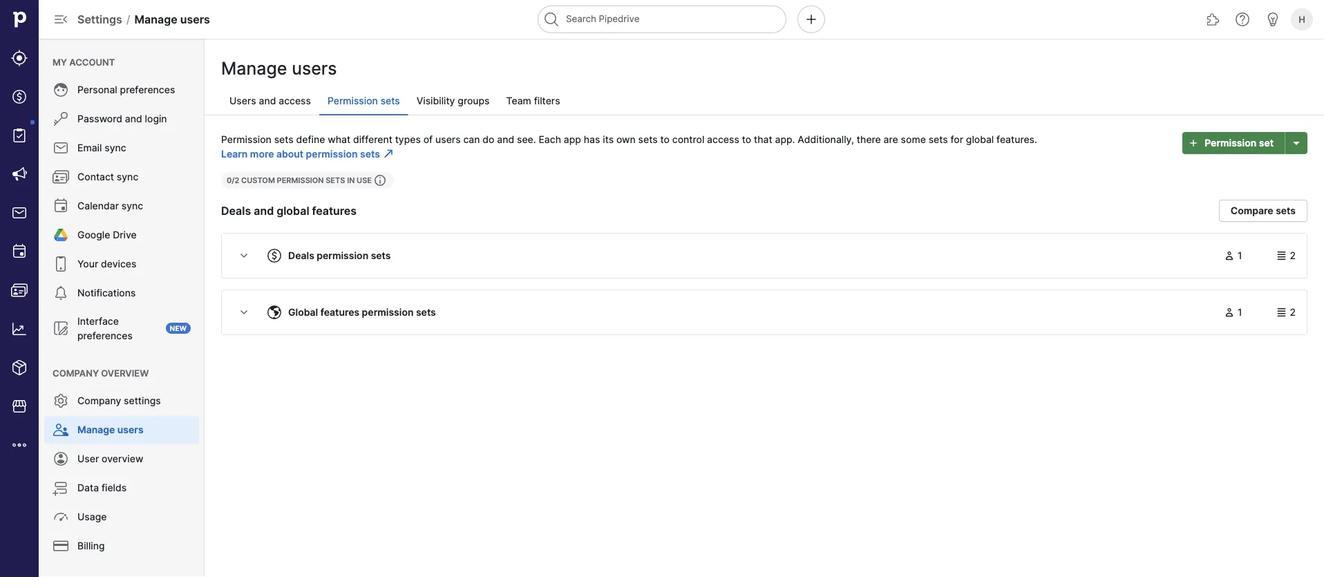 Task type: vqa. For each thing, say whether or not it's contained in the screenshot.
Personal's PREFERENCES
yes



Task type: locate. For each thing, give the bounding box(es) containing it.
sync right email
[[105, 142, 126, 154]]

color undefined image inside your devices link
[[53, 256, 69, 272]]

manage users link
[[44, 416, 199, 444]]

its
[[603, 133, 614, 145]]

products image
[[11, 359, 28, 376]]

color undefined image inside usage link
[[53, 509, 69, 525]]

preferences for interface
[[77, 330, 133, 341]]

access
[[279, 95, 311, 107], [707, 133, 739, 145]]

features right global
[[320, 306, 359, 318]]

contact
[[77, 171, 114, 183]]

email sync
[[77, 142, 126, 154]]

insights image
[[11, 321, 28, 337]]

color undefined image left 'calendar' at left top
[[53, 198, 69, 214]]

0 vertical spatial 2
[[1290, 250, 1296, 262]]

color undefined image inside 'company settings' link
[[53, 393, 69, 409]]

0 horizontal spatial deals
[[221, 204, 251, 217]]

users right / on the left of the page
[[180, 12, 210, 26]]

contact sync link
[[44, 163, 199, 191]]

2 color undefined image from the top
[[53, 169, 69, 185]]

global
[[288, 306, 318, 318]]

users
[[229, 95, 256, 107]]

0 horizontal spatial to
[[660, 133, 670, 145]]

color undefined image for contact
[[53, 169, 69, 185]]

manage right / on the left of the page
[[134, 12, 177, 26]]

1 for deals permission sets
[[1238, 250, 1242, 262]]

5 color undefined image from the top
[[53, 393, 69, 409]]

8 color undefined image from the top
[[53, 538, 69, 554]]

color undefined image right marketplace icon on the left of page
[[53, 393, 69, 409]]

color undefined image inside contact sync link
[[53, 169, 69, 185]]

manage users up user overview
[[77, 424, 143, 436]]

1 vertical spatial color primary image
[[1276, 307, 1287, 318]]

color undefined image left contact
[[53, 169, 69, 185]]

interface preferences
[[77, 315, 133, 341]]

1 vertical spatial 2
[[1290, 306, 1296, 318]]

color undefined image inside notifications link
[[53, 285, 69, 301]]

company for company settings
[[77, 395, 121, 407]]

0 horizontal spatial manage
[[77, 424, 115, 436]]

1 expand image from the top
[[236, 250, 252, 261]]

deals down the deals and global features
[[288, 250, 314, 262]]

manage
[[134, 12, 177, 26], [221, 58, 287, 79], [77, 424, 115, 436]]

0 vertical spatial sync
[[105, 142, 126, 154]]

1 vertical spatial manage users
[[77, 424, 143, 436]]

about
[[276, 148, 303, 160]]

Search Pipedrive field
[[538, 6, 786, 33]]

0 vertical spatial 1
[[1238, 250, 1242, 262]]

features.
[[997, 133, 1037, 145]]

sets inside button
[[1276, 205, 1296, 217]]

color primary image
[[266, 247, 283, 264], [1276, 307, 1287, 318]]

color undefined image inside the email sync link
[[53, 140, 69, 156]]

and
[[259, 95, 276, 107], [125, 113, 142, 125], [497, 133, 514, 145], [254, 204, 274, 217]]

0 horizontal spatial permission
[[221, 133, 271, 145]]

2 horizontal spatial manage
[[221, 58, 287, 79]]

0 vertical spatial company
[[53, 368, 99, 378]]

1
[[1238, 250, 1242, 262], [1238, 306, 1242, 318]]

email sync link
[[44, 134, 199, 162]]

access up define
[[279, 95, 311, 107]]

color undefined image for interface preferences
[[53, 320, 69, 337]]

1 1 from the top
[[1238, 250, 1242, 262]]

0 horizontal spatial global
[[277, 204, 309, 217]]

0 vertical spatial global
[[966, 133, 994, 145]]

devices
[[101, 258, 136, 270]]

1 to from the left
[[660, 133, 670, 145]]

users right of
[[435, 133, 461, 145]]

overview inside user overview link
[[102, 453, 143, 465]]

menu containing personal preferences
[[39, 39, 205, 577]]

0 horizontal spatial access
[[279, 95, 311, 107]]

overview
[[101, 368, 149, 378], [102, 453, 143, 465]]

and left login
[[125, 113, 142, 125]]

settings / manage users
[[77, 12, 210, 26]]

1 horizontal spatial permission
[[328, 95, 378, 107]]

sync up calendar sync link
[[117, 171, 138, 183]]

color undefined image down my at the left
[[53, 82, 69, 98]]

visibility
[[416, 95, 455, 107]]

color undefined image right contacts image
[[53, 285, 69, 301]]

2 for deals permission sets
[[1290, 250, 1296, 262]]

and down the custom
[[254, 204, 274, 217]]

0 vertical spatial access
[[279, 95, 311, 107]]

2 horizontal spatial permission
[[1205, 137, 1256, 149]]

activities image
[[11, 243, 28, 260]]

manage up user
[[77, 424, 115, 436]]

add permission set image
[[1288, 138, 1305, 149]]

color undefined image left the billing
[[53, 538, 69, 554]]

your devices
[[77, 258, 136, 270]]

1 vertical spatial 1
[[1238, 306, 1242, 318]]

0 vertical spatial deals
[[221, 204, 251, 217]]

global right for
[[966, 133, 994, 145]]

groups
[[458, 95, 490, 107]]

my
[[53, 57, 67, 67]]

color undefined image left your
[[53, 256, 69, 272]]

sync up "drive"
[[121, 200, 143, 212]]

fields
[[102, 482, 127, 494]]

4 color undefined image from the top
[[53, 256, 69, 272]]

1 vertical spatial company
[[77, 395, 121, 407]]

2 2 from the top
[[1290, 306, 1296, 318]]

sync
[[105, 142, 126, 154], [117, 171, 138, 183], [121, 200, 143, 212]]

1 vertical spatial deals
[[288, 250, 314, 262]]

company
[[53, 368, 99, 378], [77, 395, 121, 407]]

color undefined image inside manage users link
[[53, 422, 69, 438]]

color undefined image inside calendar sync link
[[53, 198, 69, 214]]

color undefined image for user overview
[[53, 451, 69, 467]]

company down company overview
[[77, 395, 121, 407]]

0 vertical spatial expand image
[[236, 250, 252, 261]]

account
[[69, 57, 115, 67]]

0 horizontal spatial manage users
[[77, 424, 143, 436]]

1 horizontal spatial manage users
[[221, 58, 337, 79]]

additionally,
[[798, 133, 854, 145]]

see.
[[517, 133, 536, 145]]

each
[[539, 133, 561, 145]]

manage users up 'users and access'
[[221, 58, 337, 79]]

1 horizontal spatial to
[[742, 133, 751, 145]]

color undefined image left email
[[53, 140, 69, 156]]

user overview
[[77, 453, 143, 465]]

global down 0/2 custom permission sets in use
[[277, 204, 309, 217]]

data
[[77, 482, 99, 494]]

0 vertical spatial overview
[[101, 368, 149, 378]]

1 vertical spatial expand image
[[236, 307, 252, 318]]

color undefined image left 'interface' on the left bottom
[[53, 320, 69, 337]]

color undefined image inside the personal preferences link
[[53, 82, 69, 98]]

0 vertical spatial manage
[[134, 12, 177, 26]]

color undefined image for data
[[53, 480, 69, 496]]

quick help image
[[1234, 11, 1251, 28]]

features
[[312, 204, 357, 217], [320, 306, 359, 318]]

sync inside calendar sync link
[[121, 200, 143, 212]]

expand image down the deals and global features
[[236, 250, 252, 261]]

in
[[347, 176, 355, 185]]

0/2 custom permission sets in use
[[227, 176, 372, 185]]

are
[[884, 133, 898, 145]]

0/2
[[227, 176, 239, 185]]

color undefined image right more image
[[53, 422, 69, 438]]

color undefined image left data
[[53, 480, 69, 496]]

1 2 from the top
[[1290, 250, 1296, 262]]

manage users menu item
[[39, 416, 205, 444]]

color undefined image inside user overview link
[[53, 451, 69, 467]]

2 expand image from the top
[[236, 307, 252, 318]]

to left control
[[660, 133, 670, 145]]

billing link
[[44, 532, 199, 560]]

billing
[[77, 540, 105, 552]]

personal preferences link
[[44, 76, 199, 104]]

1 for global features permission sets
[[1238, 306, 1242, 318]]

1 horizontal spatial deals
[[288, 250, 314, 262]]

deals permission sets
[[288, 250, 391, 262]]

app.
[[775, 133, 795, 145]]

expand image
[[236, 250, 252, 261], [236, 307, 252, 318]]

1 vertical spatial access
[[707, 133, 739, 145]]

expand image left global
[[236, 307, 252, 318]]

1 vertical spatial global
[[277, 204, 309, 217]]

users up user overview link
[[117, 424, 143, 436]]

permission inside button
[[1205, 137, 1256, 149]]

password and login link
[[44, 105, 199, 133]]

color undefined image
[[53, 82, 69, 98], [11, 127, 28, 144], [53, 140, 69, 156], [53, 227, 69, 243], [53, 285, 69, 301], [53, 320, 69, 337], [53, 451, 69, 467], [53, 509, 69, 525]]

features down in
[[312, 204, 357, 217]]

can
[[463, 133, 480, 145]]

color primary image
[[383, 148, 394, 159], [375, 175, 386, 186], [1224, 250, 1235, 261], [1276, 250, 1287, 261], [266, 304, 283, 321], [1224, 307, 1235, 318]]

3 color undefined image from the top
[[53, 198, 69, 214]]

deals down '0/2'
[[221, 204, 251, 217]]

usage link
[[44, 503, 199, 531]]

users
[[180, 12, 210, 26], [292, 58, 337, 79], [435, 133, 461, 145], [117, 424, 143, 436]]

and for deals and global features
[[254, 204, 274, 217]]

access right control
[[707, 133, 739, 145]]

2 1 from the top
[[1238, 306, 1242, 318]]

7 color undefined image from the top
[[53, 480, 69, 496]]

color undefined image left the 'password'
[[53, 111, 69, 127]]

2
[[1290, 250, 1296, 262], [1290, 306, 1296, 318]]

sync inside the email sync link
[[105, 142, 126, 154]]

deals for deals permission sets
[[288, 250, 314, 262]]

company up company settings
[[53, 368, 99, 378]]

manage users
[[221, 58, 337, 79], [77, 424, 143, 436]]

2 vertical spatial manage
[[77, 424, 115, 436]]

overview for company overview
[[101, 368, 149, 378]]

deals and global features
[[221, 204, 357, 217]]

1 vertical spatial overview
[[102, 453, 143, 465]]

overview down manage users link
[[102, 453, 143, 465]]

that
[[754, 133, 772, 145]]

preferences
[[120, 84, 175, 96], [77, 330, 133, 341]]

login
[[145, 113, 167, 125]]

users and access
[[229, 95, 311, 107]]

more image
[[11, 437, 28, 453]]

0 vertical spatial features
[[312, 204, 357, 217]]

color undefined image inside password and login link
[[53, 111, 69, 127]]

google drive
[[77, 229, 137, 241]]

color undefined image for manage
[[53, 422, 69, 438]]

permission up what
[[328, 95, 378, 107]]

color undefined image inside google drive 'link'
[[53, 227, 69, 243]]

deals
[[221, 204, 251, 217], [288, 250, 314, 262]]

to left the that
[[742, 133, 751, 145]]

learn more about permission sets
[[221, 148, 380, 160]]

sync inside contact sync link
[[117, 171, 138, 183]]

expand image for deals permission sets
[[236, 250, 252, 261]]

color undefined image for google drive
[[53, 227, 69, 243]]

deals image
[[11, 88, 28, 105]]

global features permission sets
[[288, 306, 436, 318]]

permission left the set
[[1205, 137, 1256, 149]]

of
[[423, 133, 433, 145]]

your
[[77, 258, 98, 270]]

1 horizontal spatial global
[[966, 133, 994, 145]]

color undefined image left user
[[53, 451, 69, 467]]

color undefined image for your
[[53, 256, 69, 272]]

color undefined image inside data fields link
[[53, 480, 69, 496]]

preferences down 'interface' on the left bottom
[[77, 330, 133, 341]]

2 vertical spatial sync
[[121, 200, 143, 212]]

1 color undefined image from the top
[[53, 111, 69, 127]]

1 vertical spatial sync
[[117, 171, 138, 183]]

0 vertical spatial preferences
[[120, 84, 175, 96]]

permission up learn
[[221, 133, 271, 145]]

color undefined image left google
[[53, 227, 69, 243]]

menu
[[0, 0, 39, 577], [39, 39, 205, 577]]

1 horizontal spatial access
[[707, 133, 739, 145]]

color undefined image left usage
[[53, 509, 69, 525]]

6 color undefined image from the top
[[53, 422, 69, 438]]

color undefined image for calendar
[[53, 198, 69, 214]]

preferences up login
[[120, 84, 175, 96]]

and right users
[[259, 95, 276, 107]]

permission set
[[1205, 137, 1274, 149]]

global
[[966, 133, 994, 145], [277, 204, 309, 217]]

overview up 'company settings' link
[[101, 368, 149, 378]]

permission
[[328, 95, 378, 107], [221, 133, 271, 145], [1205, 137, 1256, 149]]

manage up users
[[221, 58, 287, 79]]

sync for contact sync
[[117, 171, 138, 183]]

1 vertical spatial preferences
[[77, 330, 133, 341]]

what
[[328, 133, 350, 145]]

permission sets define what different types of users can do and see. each app has its own sets to control access to that app. additionally, there are some sets for global features.
[[221, 133, 1037, 145]]

color undefined image
[[53, 111, 69, 127], [53, 169, 69, 185], [53, 198, 69, 214], [53, 256, 69, 272], [53, 393, 69, 409], [53, 422, 69, 438], [53, 480, 69, 496], [53, 538, 69, 554]]

0 horizontal spatial color primary image
[[266, 247, 283, 264]]



Task type: describe. For each thing, give the bounding box(es) containing it.
for
[[951, 133, 963, 145]]

your devices link
[[44, 250, 199, 278]]

permission for permission sets
[[328, 95, 378, 107]]

password
[[77, 113, 122, 125]]

team
[[506, 95, 531, 107]]

data fields
[[77, 482, 127, 494]]

permission for permission set
[[1205, 137, 1256, 149]]

quick add image
[[803, 11, 820, 28]]

some
[[901, 133, 926, 145]]

/
[[126, 12, 130, 26]]

and for password and login
[[125, 113, 142, 125]]

compare sets
[[1231, 205, 1296, 217]]

sync for email sync
[[105, 142, 126, 154]]

color undefined image up campaigns image
[[11, 127, 28, 144]]

define
[[296, 133, 325, 145]]

learn more about permission sets link
[[221, 148, 380, 160]]

h button
[[1288, 6, 1316, 33]]

h
[[1299, 14, 1305, 25]]

company overview
[[53, 368, 149, 378]]

my account
[[53, 57, 115, 67]]

menu toggle image
[[53, 11, 69, 28]]

expand image for global features permission sets
[[236, 307, 252, 318]]

usage
[[77, 511, 107, 523]]

new
[[170, 324, 187, 332]]

leads image
[[11, 50, 28, 66]]

color undefined image for usage
[[53, 509, 69, 525]]

calendar sync
[[77, 200, 143, 212]]

color primary inverted image
[[1185, 138, 1202, 149]]

deals for deals and global features
[[221, 204, 251, 217]]

manage inside menu item
[[77, 424, 115, 436]]

contacts image
[[11, 282, 28, 299]]

preferences for personal
[[120, 84, 175, 96]]

team filters
[[506, 95, 560, 107]]

settings
[[124, 395, 161, 407]]

sales assistant image
[[1265, 11, 1281, 28]]

google
[[77, 229, 110, 241]]

permission for permission sets define what different types of users can do and see. each app has its own sets to control access to that app. additionally, there are some sets for global features.
[[221, 133, 271, 145]]

custom
[[241, 176, 275, 185]]

color undefined image inside billing link
[[53, 538, 69, 554]]

users inside menu item
[[117, 424, 143, 436]]

marketplace image
[[11, 398, 28, 415]]

2 for global features permission sets
[[1290, 306, 1296, 318]]

contact sync
[[77, 171, 138, 183]]

compare sets button
[[1219, 200, 1307, 222]]

types
[[395, 133, 421, 145]]

1 vertical spatial features
[[320, 306, 359, 318]]

2 to from the left
[[742, 133, 751, 145]]

0 vertical spatial manage users
[[221, 58, 337, 79]]

user
[[77, 453, 99, 465]]

color undefined image for notifications
[[53, 285, 69, 301]]

1 horizontal spatial manage
[[134, 12, 177, 26]]

sales inbox image
[[11, 205, 28, 221]]

calendar
[[77, 200, 119, 212]]

company for company overview
[[53, 368, 99, 378]]

calendar sync link
[[44, 192, 199, 220]]

permission set button
[[1183, 132, 1285, 154]]

learn
[[221, 148, 248, 160]]

company settings
[[77, 395, 161, 407]]

1 vertical spatial manage
[[221, 58, 287, 79]]

0 vertical spatial color primary image
[[266, 247, 283, 264]]

password and login
[[77, 113, 167, 125]]

drive
[[113, 229, 137, 241]]

and right do
[[497, 133, 514, 145]]

personal
[[77, 84, 117, 96]]

use
[[357, 176, 372, 185]]

and for users and access
[[259, 95, 276, 107]]

home image
[[9, 9, 30, 30]]

set
[[1259, 137, 1274, 149]]

users up 'users and access'
[[292, 58, 337, 79]]

1 horizontal spatial color primary image
[[1276, 307, 1287, 318]]

more
[[250, 148, 274, 160]]

notifications link
[[44, 279, 199, 307]]

sync for calendar sync
[[121, 200, 143, 212]]

overview for user overview
[[102, 453, 143, 465]]

campaigns image
[[11, 166, 28, 182]]

color undefined image for password
[[53, 111, 69, 127]]

data fields link
[[44, 474, 199, 502]]

google drive link
[[44, 221, 199, 249]]

visibility groups
[[416, 95, 490, 107]]

interface
[[77, 315, 119, 327]]

filters
[[534, 95, 560, 107]]

different
[[353, 133, 392, 145]]

has
[[584, 133, 600, 145]]

user overview link
[[44, 445, 199, 473]]

color undefined image for company
[[53, 393, 69, 409]]

company settings link
[[44, 387, 199, 415]]

do
[[483, 133, 494, 145]]

personal preferences
[[77, 84, 175, 96]]

permission sets
[[328, 95, 400, 107]]

settings
[[77, 12, 122, 26]]

email
[[77, 142, 102, 154]]

compare
[[1231, 205, 1273, 217]]

own
[[616, 133, 636, 145]]

there
[[857, 133, 881, 145]]

color undefined image for email sync
[[53, 140, 69, 156]]

color undefined image for personal preferences
[[53, 82, 69, 98]]

app
[[564, 133, 581, 145]]

manage users inside menu item
[[77, 424, 143, 436]]

notifications
[[77, 287, 136, 299]]



